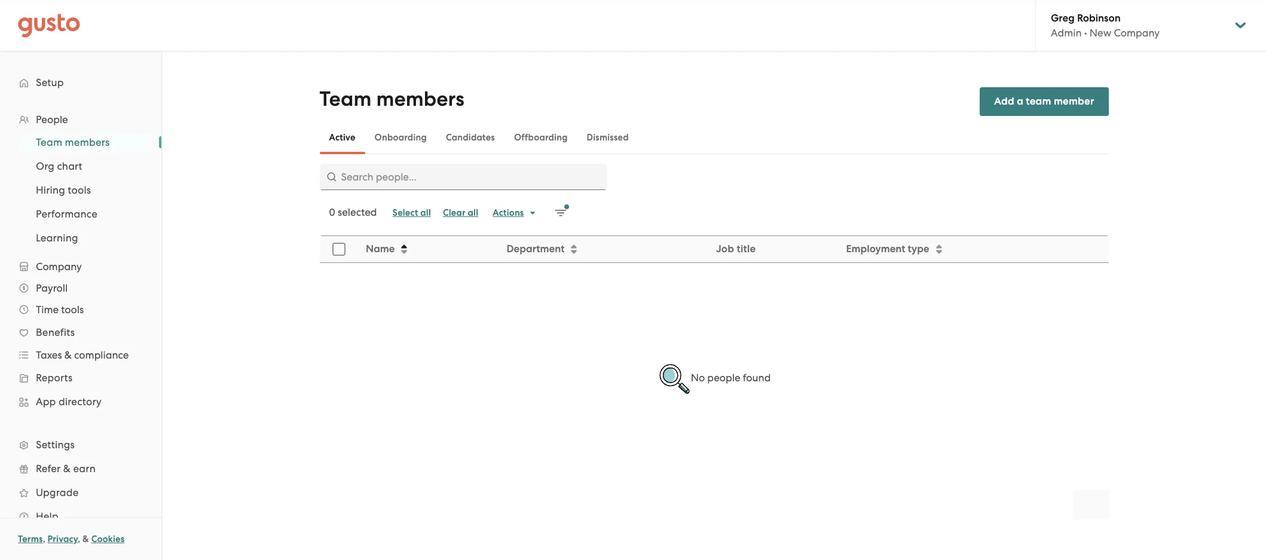 Task type: vqa. For each thing, say whether or not it's contained in the screenshot.
the rightmost the ,
yes



Task type: describe. For each thing, give the bounding box(es) containing it.
found
[[743, 372, 771, 384]]

time tools button
[[12, 299, 149, 320]]

list containing people
[[0, 109, 161, 528]]

Select all rows on this page checkbox
[[326, 236, 352, 262]]

payroll button
[[12, 277, 149, 299]]

all for clear all
[[468, 207, 478, 218]]

hiring tools link
[[22, 179, 149, 201]]

employment
[[846, 243, 905, 255]]

clear
[[443, 207, 466, 218]]

hiring
[[36, 184, 65, 196]]

app directory
[[36, 396, 102, 408]]

clear all
[[443, 207, 478, 218]]

upgrade link
[[12, 482, 149, 503]]

settings link
[[12, 434, 149, 456]]

0 vertical spatial team members
[[320, 87, 464, 111]]

greg robinson admin • new company
[[1051, 12, 1160, 39]]

performance
[[36, 208, 97, 220]]

terms
[[18, 534, 43, 545]]

hiring tools
[[36, 184, 91, 196]]

settings
[[36, 439, 75, 451]]

reports
[[36, 372, 73, 384]]

team members tab list
[[320, 121, 1109, 154]]

taxes & compliance button
[[12, 344, 149, 366]]

job
[[716, 243, 734, 255]]

type
[[908, 243, 929, 255]]

admin
[[1051, 27, 1082, 39]]

robinson
[[1077, 12, 1121, 25]]

0 vertical spatial team
[[320, 87, 371, 111]]

dismissed
[[587, 132, 629, 143]]

& for earn
[[63, 463, 71, 475]]

company inside dropdown button
[[36, 261, 82, 273]]

add a team member
[[994, 95, 1094, 108]]

job title
[[716, 243, 756, 255]]

offboarding button
[[504, 123, 577, 152]]

1 , from the left
[[43, 534, 45, 545]]

time
[[36, 304, 59, 316]]

upgrade
[[36, 487, 79, 499]]

people button
[[12, 109, 149, 130]]

onboarding button
[[365, 123, 436, 152]]

refer & earn
[[36, 463, 96, 475]]

directory
[[59, 396, 102, 408]]

help link
[[12, 506, 149, 527]]

team
[[1026, 95, 1051, 108]]

company button
[[12, 256, 149, 277]]

active button
[[320, 123, 365, 152]]

org chart
[[36, 160, 82, 172]]

& for compliance
[[64, 349, 72, 361]]

department
[[506, 243, 564, 255]]

offboarding
[[514, 132, 568, 143]]

all for select all
[[420, 207, 431, 218]]

selected
[[338, 206, 377, 218]]

select all
[[393, 207, 431, 218]]

greg
[[1051, 12, 1075, 25]]

list containing team members
[[0, 130, 161, 250]]

learning
[[36, 232, 78, 244]]

select
[[393, 207, 418, 218]]

people
[[36, 114, 68, 126]]

compliance
[[74, 349, 129, 361]]

benefits link
[[12, 322, 149, 343]]

•
[[1084, 27, 1087, 39]]

app directory link
[[12, 391, 149, 412]]

dismissed button
[[577, 123, 638, 152]]

setup link
[[12, 72, 149, 93]]

0
[[329, 206, 335, 218]]

2 vertical spatial &
[[83, 534, 89, 545]]

candidates
[[446, 132, 495, 143]]

no people found
[[691, 372, 771, 384]]

clear all button
[[437, 203, 484, 222]]

team members inside team members link
[[36, 136, 110, 148]]

privacy
[[48, 534, 78, 545]]

chart
[[57, 160, 82, 172]]

cookies
[[91, 534, 125, 545]]

department button
[[499, 237, 708, 262]]

app
[[36, 396, 56, 408]]

terms link
[[18, 534, 43, 545]]

setup
[[36, 77, 64, 88]]

0 selected
[[329, 206, 377, 218]]



Task type: locate. For each thing, give the bounding box(es) containing it.
new notifications image
[[555, 204, 569, 219]]

member
[[1054, 95, 1094, 108]]

team down people
[[36, 136, 62, 148]]

, left the privacy "link"
[[43, 534, 45, 545]]

members up onboarding button
[[376, 87, 464, 111]]

& inside dropdown button
[[64, 349, 72, 361]]

title
[[736, 243, 756, 255]]

earn
[[73, 463, 96, 475]]

1 vertical spatial team
[[36, 136, 62, 148]]

team
[[320, 87, 371, 111], [36, 136, 62, 148]]

tools for time tools
[[61, 304, 84, 316]]

& right "taxes"
[[64, 349, 72, 361]]

1 list from the top
[[0, 109, 161, 528]]

1 horizontal spatial team
[[320, 87, 371, 111]]

terms , privacy , & cookies
[[18, 534, 125, 545]]

no
[[691, 372, 705, 384]]

0 vertical spatial members
[[376, 87, 464, 111]]

reports link
[[12, 367, 149, 389]]

refer
[[36, 463, 61, 475]]

&
[[64, 349, 72, 361], [63, 463, 71, 475], [83, 534, 89, 545]]

tools inside "link"
[[68, 184, 91, 196]]

all right select
[[420, 207, 431, 218]]

tools down org chart link
[[68, 184, 91, 196]]

select all button
[[387, 203, 437, 222]]

help
[[36, 511, 59, 522]]

1 horizontal spatial team members
[[320, 87, 464, 111]]

tools
[[68, 184, 91, 196], [61, 304, 84, 316]]

1 horizontal spatial company
[[1114, 27, 1160, 39]]

0 horizontal spatial all
[[420, 207, 431, 218]]

onboarding
[[375, 132, 427, 143]]

candidates button
[[436, 123, 504, 152]]

1 vertical spatial &
[[63, 463, 71, 475]]

0 selected status
[[329, 206, 377, 218]]

new
[[1090, 27, 1111, 39]]

learning link
[[22, 227, 149, 249]]

2 , from the left
[[78, 534, 80, 545]]

performance link
[[22, 203, 149, 225]]

benefits
[[36, 326, 75, 338]]

team up active "button"
[[320, 87, 371, 111]]

members down people dropdown button
[[65, 136, 110, 148]]

all right clear
[[468, 207, 478, 218]]

list
[[0, 109, 161, 528], [0, 130, 161, 250]]

1 vertical spatial company
[[36, 261, 82, 273]]

actions
[[493, 207, 524, 218]]

all
[[420, 207, 431, 218], [468, 207, 478, 218]]

active
[[329, 132, 355, 143]]

0 horizontal spatial company
[[36, 261, 82, 273]]

add
[[994, 95, 1014, 108]]

1 all from the left
[[420, 207, 431, 218]]

refer & earn link
[[12, 458, 149, 479]]

name button
[[358, 237, 498, 262]]

people
[[707, 372, 740, 384]]

1 horizontal spatial all
[[468, 207, 478, 218]]

time tools
[[36, 304, 84, 316]]

team members
[[320, 87, 464, 111], [36, 136, 110, 148]]

company inside greg robinson admin • new company
[[1114, 27, 1160, 39]]

0 vertical spatial tools
[[68, 184, 91, 196]]

team members up onboarding button
[[320, 87, 464, 111]]

org chart link
[[22, 155, 149, 177]]

home image
[[18, 13, 80, 37]]

employment type
[[846, 243, 929, 255]]

tools for hiring tools
[[68, 184, 91, 196]]

members inside "gusto navigation" element
[[65, 136, 110, 148]]

0 horizontal spatial ,
[[43, 534, 45, 545]]

2 list from the top
[[0, 130, 161, 250]]

org
[[36, 160, 54, 172]]

taxes
[[36, 349, 62, 361]]

0 vertical spatial &
[[64, 349, 72, 361]]

0 horizontal spatial team members
[[36, 136, 110, 148]]

members
[[376, 87, 464, 111], [65, 136, 110, 148]]

actions button
[[487, 203, 543, 222]]

2 all from the left
[[468, 207, 478, 218]]

1 horizontal spatial ,
[[78, 534, 80, 545]]

1 vertical spatial team members
[[36, 136, 110, 148]]

team inside list
[[36, 136, 62, 148]]

taxes & compliance
[[36, 349, 129, 361]]

0 horizontal spatial team
[[36, 136, 62, 148]]

tools down the payroll dropdown button at the left
[[61, 304, 84, 316]]

a
[[1017, 95, 1023, 108]]

1 horizontal spatial members
[[376, 87, 464, 111]]

Search people... field
[[320, 164, 606, 190]]

company right new
[[1114, 27, 1160, 39]]

company up payroll
[[36, 261, 82, 273]]

payroll
[[36, 282, 68, 294]]

company
[[1114, 27, 1160, 39], [36, 261, 82, 273]]

all inside button
[[420, 207, 431, 218]]

all inside button
[[468, 207, 478, 218]]

tools inside dropdown button
[[61, 304, 84, 316]]

team members link
[[22, 132, 149, 153]]

, down help link
[[78, 534, 80, 545]]

0 vertical spatial company
[[1114, 27, 1160, 39]]

employment type button
[[839, 237, 1108, 262]]

0 horizontal spatial members
[[65, 136, 110, 148]]

add a team member button
[[980, 87, 1109, 116]]

cookies button
[[91, 532, 125, 546]]

1 vertical spatial members
[[65, 136, 110, 148]]

name
[[366, 243, 395, 255]]

gusto navigation element
[[0, 51, 161, 548]]

1 vertical spatial tools
[[61, 304, 84, 316]]

team members down people dropdown button
[[36, 136, 110, 148]]

& left 'cookies' button
[[83, 534, 89, 545]]

& left earn
[[63, 463, 71, 475]]

privacy link
[[48, 534, 78, 545]]



